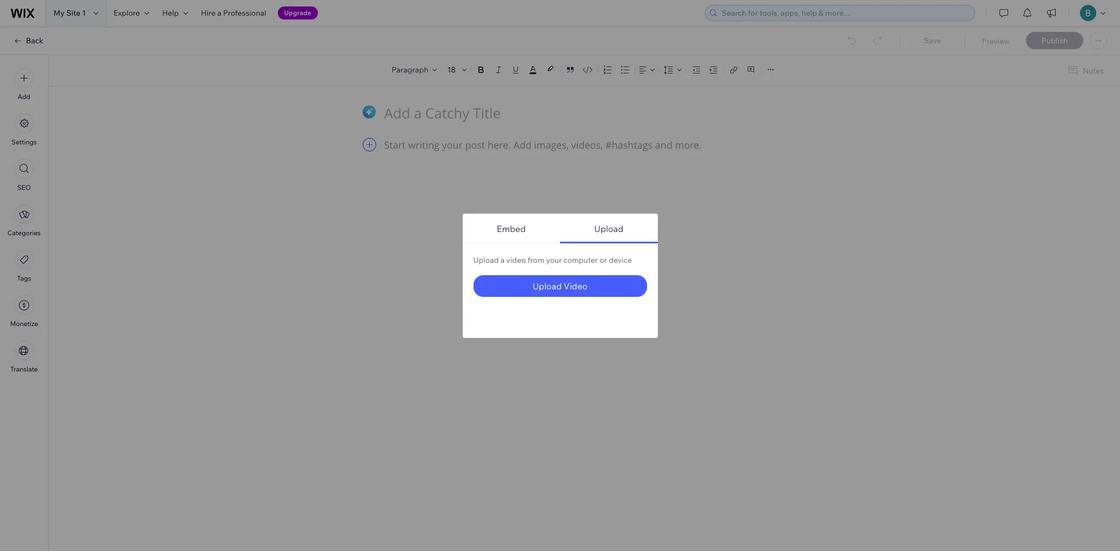 Task type: vqa. For each thing, say whether or not it's contained in the screenshot.
Upload related to Upload
yes



Task type: locate. For each thing, give the bounding box(es) containing it.
upgrade
[[284, 9, 311, 17]]

tab list
[[463, 216, 658, 327]]

a right hire
[[217, 8, 222, 18]]

translate
[[10, 365, 38, 373]]

notes button
[[1064, 63, 1108, 78]]

2 horizontal spatial upload
[[595, 223, 624, 234]]

0 horizontal spatial upload
[[474, 255, 499, 265]]

menu
[[0, 62, 48, 380]]

0 horizontal spatial a
[[217, 8, 222, 18]]

my
[[54, 8, 65, 18]]

1 horizontal spatial a
[[501, 255, 505, 265]]

categories button
[[7, 204, 41, 237]]

upload button
[[560, 216, 658, 243]]

from
[[528, 255, 545, 265]]

a
[[217, 8, 222, 18], [501, 255, 505, 265]]

Font Size field
[[446, 64, 458, 75]]

0 vertical spatial upload
[[595, 223, 624, 234]]

monetize
[[10, 320, 38, 328]]

upload video
[[533, 280, 588, 291]]

categories
[[7, 229, 41, 237]]

tags
[[17, 274, 31, 282]]

2 vertical spatial upload
[[533, 280, 562, 291]]

upload
[[595, 223, 624, 234], [474, 255, 499, 265], [533, 280, 562, 291]]

tags button
[[14, 250, 34, 282]]

a left "video"
[[501, 255, 505, 265]]

1 vertical spatial a
[[501, 255, 505, 265]]

settings
[[11, 138, 37, 146]]

0 vertical spatial a
[[217, 8, 222, 18]]

1 horizontal spatial upload
[[533, 280, 562, 291]]

upload down upload a video from your computer or device
[[533, 280, 562, 291]]

hire a professional
[[201, 8, 266, 18]]

device
[[609, 255, 632, 265]]

upload inside upload button
[[595, 223, 624, 234]]

menu containing add
[[0, 62, 48, 380]]

upload left "video"
[[474, 255, 499, 265]]

a inside tab list
[[501, 255, 505, 265]]

1 vertical spatial upload
[[474, 255, 499, 265]]

upload for upload
[[595, 223, 624, 234]]

paragraph button
[[390, 62, 439, 77]]

embed button
[[463, 216, 560, 243]]

notes
[[1083, 66, 1104, 75]]

site
[[66, 8, 81, 18]]

upload inside upload video button
[[533, 280, 562, 291]]

video
[[507, 255, 526, 265]]

upload video button
[[474, 275, 647, 297]]

upload up 'or'
[[595, 223, 624, 234]]

Search for tools, apps, help & more... field
[[719, 5, 972, 21]]

computer
[[564, 255, 598, 265]]



Task type: describe. For each thing, give the bounding box(es) containing it.
seo button
[[14, 159, 34, 191]]

hire
[[201, 8, 216, 18]]

tab list containing embed
[[463, 216, 658, 327]]

embed
[[497, 223, 526, 234]]

a for professional
[[217, 8, 222, 18]]

paragraph
[[392, 65, 429, 75]]

back button
[[13, 36, 43, 45]]

translate button
[[10, 341, 38, 373]]

your
[[546, 255, 562, 265]]

help button
[[156, 0, 195, 26]]

a for video
[[501, 255, 505, 265]]

settings button
[[11, 114, 37, 146]]

back
[[26, 36, 43, 45]]

seo
[[17, 183, 31, 191]]

explore
[[114, 8, 140, 18]]

monetize button
[[10, 295, 38, 328]]

add
[[18, 92, 30, 101]]

professional
[[223, 8, 266, 18]]

upload for upload a video from your computer or device
[[474, 255, 499, 265]]

video
[[564, 280, 588, 291]]

Add a Catchy Title text field
[[384, 104, 773, 123]]

hire a professional link
[[195, 0, 273, 26]]

or
[[600, 255, 607, 265]]

help
[[162, 8, 179, 18]]

upload a video from your computer or device
[[474, 255, 632, 265]]

add button
[[14, 68, 34, 101]]

1
[[82, 8, 86, 18]]

my site 1
[[54, 8, 86, 18]]

upload for upload video
[[533, 280, 562, 291]]

upgrade button
[[278, 6, 318, 19]]



